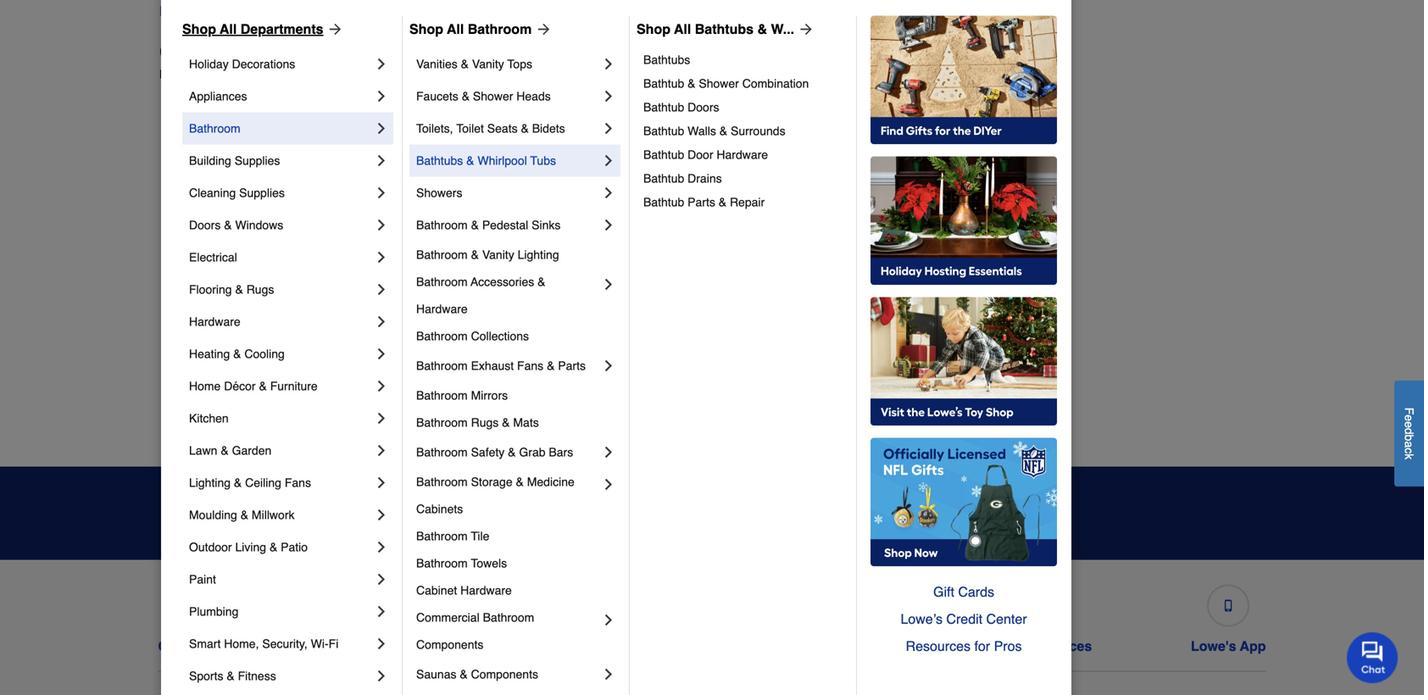Task type: vqa. For each thing, say whether or not it's contained in the screenshot.
and
yes



Task type: locate. For each thing, give the bounding box(es) containing it.
bathroom inside bathroom accessories & hardware
[[416, 275, 468, 289]]

1 vertical spatial vanity
[[482, 248, 514, 261]]

jersey up vanities
[[396, 3, 436, 19]]

1 vertical spatial new
[[249, 67, 273, 81]]

1 vertical spatial a
[[1403, 441, 1416, 448]]

lowe's left app
[[1191, 638, 1237, 654]]

a up k
[[1403, 441, 1416, 448]]

0 horizontal spatial gift
[[793, 638, 816, 654]]

a inside button
[[1403, 441, 1416, 448]]

0 vertical spatial parts
[[688, 195, 715, 209]]

arrow right image inside shop all bathtubs & w... link
[[795, 21, 815, 38]]

bathroom for bathroom & pedestal sinks
[[416, 218, 468, 232]]

0 horizontal spatial city
[[159, 40, 198, 64]]

0 horizontal spatial fans
[[285, 476, 311, 490]]

lowe's left stores at the top of the page
[[159, 67, 196, 81]]

egg
[[173, 392, 194, 406]]

& left 'whirlpool'
[[466, 154, 474, 167]]

bathroom inside bathroom rugs & mats link
[[416, 416, 468, 429]]

bathroom down showers
[[416, 218, 468, 232]]

find
[[159, 3, 188, 19]]

resources for pros link
[[871, 633, 1057, 660]]

turnersville link
[[1002, 323, 1063, 340]]

east up heating
[[173, 324, 197, 338]]

2 horizontal spatial shop
[[637, 21, 671, 37]]

6 bathtub from the top
[[644, 195, 684, 209]]

1 vertical spatial jersey
[[276, 67, 311, 81]]

3 all from the left
[[674, 21, 691, 37]]

bathroom storage & medicine cabinets link
[[416, 468, 600, 523]]

c
[[1403, 448, 1416, 454]]

vanity left the tops
[[472, 57, 504, 71]]

east rutherford link
[[173, 323, 256, 340]]

3 shop from the left
[[637, 21, 671, 37]]

lowe's credit center link
[[871, 606, 1057, 633]]

1 vertical spatial city
[[488, 324, 508, 338]]

lowe's inside lowe's credit center link
[[555, 638, 601, 654]]

arrow right image inside shop all departments link
[[324, 21, 344, 38]]

2 horizontal spatial all
[[674, 21, 691, 37]]

shop down find a store
[[182, 21, 216, 37]]

shop up 'bathtub doors'
[[637, 21, 671, 37]]

bathroom inside "bathroom collections" link
[[416, 329, 468, 343]]

bathroom down cabinet hardware link
[[483, 611, 534, 624]]

city inside city directory lowe's stores in new jersey
[[159, 40, 198, 64]]

chevron right image for hardware
[[373, 313, 390, 330]]

departments
[[241, 21, 324, 37]]

flooring & rugs
[[189, 283, 274, 296]]

chevron right image for building supplies
[[373, 152, 390, 169]]

jersey down departments
[[276, 67, 311, 81]]

bathroom down bathroom mirrors
[[416, 416, 468, 429]]

& down "bathroom collections" link
[[547, 359, 555, 373]]

0 vertical spatial supplies
[[235, 154, 280, 167]]

1 arrow right image from the left
[[324, 21, 344, 38]]

4 bathtub from the top
[[644, 148, 684, 161]]

new
[[365, 3, 393, 19], [249, 67, 273, 81]]

1 horizontal spatial rugs
[[471, 416, 499, 429]]

1 horizontal spatial city
[[488, 324, 508, 338]]

0 vertical spatial city
[[159, 40, 198, 64]]

chevron right image for doors & windows
[[373, 217, 390, 234]]

0 vertical spatial center
[[987, 611, 1027, 627]]

bathtubs for bathtubs & whirlpool tubs
[[416, 154, 463, 167]]

up
[[998, 505, 1016, 521]]

0 horizontal spatial bathtubs
[[416, 154, 463, 167]]

fans right ceiling
[[285, 476, 311, 490]]

bathroom down holmdel link
[[416, 275, 468, 289]]

0 vertical spatial rugs
[[246, 283, 274, 296]]

1 horizontal spatial doors
[[688, 100, 719, 114]]

holmdel link
[[449, 255, 493, 272]]

1 vertical spatial bathtubs
[[644, 53, 690, 66]]

bathroom for bathroom storage & medicine cabinets
[[416, 475, 468, 489]]

all for bathroom
[[447, 21, 464, 37]]

bathtub drains link
[[644, 167, 844, 190]]

1 horizontal spatial fans
[[517, 359, 544, 373]]

bathroom for bathroom tile
[[416, 529, 468, 543]]

1 vertical spatial east
[[173, 324, 197, 338]]

all
[[220, 21, 237, 37], [447, 21, 464, 37], [674, 21, 691, 37]]

components inside commercial bathroom components
[[416, 638, 484, 652]]

bathroom inside bathroom & pedestal sinks link
[[416, 218, 468, 232]]

bathtub up "bathtub drains"
[[644, 148, 684, 161]]

all down store
[[220, 21, 237, 37]]

1 horizontal spatial all
[[447, 21, 464, 37]]

customer care image
[[211, 600, 222, 612]]

bathroom
[[468, 21, 532, 37], [189, 122, 241, 135], [416, 218, 468, 232], [416, 248, 468, 261], [416, 275, 468, 289], [416, 329, 468, 343], [416, 359, 468, 373], [416, 389, 468, 402], [416, 416, 468, 429], [416, 445, 468, 459], [416, 475, 468, 489], [416, 529, 468, 543], [416, 557, 468, 570], [483, 611, 534, 624]]

bathroom inside bathroom exhaust fans & parts link
[[416, 359, 468, 373]]

0 vertical spatial cards
[[958, 584, 995, 600]]

chevron right image for holiday decorations
[[373, 55, 390, 72]]

& down bathroom & vanity lighting link
[[538, 275, 546, 289]]

1 horizontal spatial bathtubs
[[644, 53, 690, 66]]

credit for lowe's
[[604, 638, 643, 654]]

lowe's up saunas & components link
[[555, 638, 601, 654]]

chevron right image for bathroom accessories & hardware
[[600, 276, 617, 293]]

all up vanities
[[447, 21, 464, 37]]

supplies for cleaning supplies
[[239, 186, 285, 200]]

kitchen link
[[189, 402, 373, 434]]

paint link
[[189, 563, 373, 596]]

bathroom inside bathroom storage & medicine cabinets
[[416, 475, 468, 489]]

2 bathtub from the top
[[644, 100, 684, 114]]

cleaning supplies link
[[189, 177, 373, 209]]

chevron right image for bathroom & pedestal sinks
[[600, 217, 617, 234]]

1 horizontal spatial gift
[[934, 584, 955, 600]]

components for saunas & components
[[471, 668, 538, 681]]

& right walls
[[720, 124, 728, 138]]

1 shop from the left
[[182, 21, 216, 37]]

& left the windows
[[224, 218, 232, 232]]

bayonne
[[173, 121, 220, 134]]

bathtub down "bathtub drains"
[[644, 195, 684, 209]]

bathroom up bathroom mirrors
[[416, 359, 468, 373]]

lowe's inside the lowe's app link
[[1191, 638, 1237, 654]]

f e e d b a c k
[[1403, 408, 1416, 460]]

bathroom inside bathroom safety & grab bars link
[[416, 445, 468, 459]]

doors up walls
[[688, 100, 719, 114]]

storage
[[471, 475, 513, 489]]

bathroom down manahawkin link
[[416, 445, 468, 459]]

0 vertical spatial new
[[365, 3, 393, 19]]

toilet
[[456, 122, 484, 135]]

1 east from the top
[[173, 290, 197, 304]]

1 all from the left
[[220, 21, 237, 37]]

toms river
[[1002, 290, 1062, 304]]

0 vertical spatial bathtubs
[[695, 21, 754, 37]]

lighting & ceiling fans
[[189, 476, 311, 490]]

bathroom inside commercial bathroom components
[[483, 611, 534, 624]]

bathtub & shower combination
[[644, 77, 809, 90]]

center inside the lowe's credit center link
[[987, 611, 1027, 627]]

2 vertical spatial bathtubs
[[416, 154, 463, 167]]

city directory lowe's stores in new jersey
[[159, 40, 311, 81]]

0 horizontal spatial lowe's
[[159, 67, 196, 81]]

chevron right image for toilets, toilet seats & bidets
[[600, 120, 617, 137]]

1 horizontal spatial center
[[987, 611, 1027, 627]]

f e e d b a c k button
[[1395, 381, 1424, 487]]

0 horizontal spatial doors
[[189, 218, 221, 232]]

1 horizontal spatial lighting
[[518, 248, 559, 261]]

1 horizontal spatial cards
[[958, 584, 995, 600]]

0 vertical spatial east
[[173, 290, 197, 304]]

whirlpool
[[478, 154, 527, 167]]

center for lowe's credit center
[[987, 611, 1027, 627]]

shower down bathtubs link
[[699, 77, 739, 90]]

5 bathtub from the top
[[644, 172, 684, 185]]

jersey inside city directory lowe's stores in new jersey
[[276, 67, 311, 81]]

in
[[237, 67, 246, 81]]

1 vertical spatial components
[[471, 668, 538, 681]]

arrow right image inside shop all bathroom link
[[532, 21, 552, 38]]

bathroom down appliances
[[189, 122, 241, 135]]

home
[[189, 379, 221, 393]]

parts down drains
[[688, 195, 715, 209]]

0 horizontal spatial cards
[[820, 638, 858, 654]]

chevron right image for sports & fitness
[[373, 668, 390, 685]]

components down commercial bathroom components link
[[471, 668, 538, 681]]

supplies inside building supplies link
[[235, 154, 280, 167]]

& down hamilton 'link'
[[471, 218, 479, 232]]

2 arrow right image from the left
[[532, 21, 552, 38]]

supplies up cleaning supplies
[[235, 154, 280, 167]]

components
[[416, 638, 484, 652], [471, 668, 538, 681]]

supplies for building supplies
[[235, 154, 280, 167]]

arrow right image for shop all departments
[[324, 21, 344, 38]]

arrow right image up "holiday decorations" link
[[324, 21, 344, 38]]

center
[[987, 611, 1027, 627], [647, 638, 690, 654]]

gift
[[934, 584, 955, 600], [793, 638, 816, 654]]

bathtub door hardware
[[644, 148, 768, 161]]

bathtub up bathtub walls & surrounds
[[644, 100, 684, 114]]

chevron right image for saunas & components
[[600, 666, 617, 683]]

chevron right image
[[373, 55, 390, 72], [600, 88, 617, 105], [373, 120, 390, 137], [373, 152, 390, 169], [600, 184, 617, 201], [373, 217, 390, 234], [373, 249, 390, 266], [600, 276, 617, 293], [373, 281, 390, 298], [373, 345, 390, 362], [373, 442, 390, 459], [600, 444, 617, 461], [600, 476, 617, 493], [373, 507, 390, 523], [373, 668, 390, 685]]

egg harbor township link
[[173, 390, 286, 407]]

bathroom towels
[[416, 557, 507, 570]]

1 horizontal spatial lowe's
[[555, 638, 601, 654]]

chevron right image for lighting & ceiling fans
[[373, 474, 390, 491]]

& right storage
[[516, 475, 524, 489]]

bathtubs link
[[644, 48, 844, 72]]

chevron right image for cleaning supplies
[[373, 184, 390, 201]]

bathtubs up 'bathtub doors'
[[644, 53, 690, 66]]

app
[[1240, 638, 1266, 654]]

0 vertical spatial credit
[[947, 611, 983, 627]]

hardware inside "link"
[[189, 315, 241, 328]]

bathroom inside bathroom towels link
[[416, 557, 468, 570]]

bathtubs & whirlpool tubs
[[416, 154, 556, 167]]

jersey
[[396, 3, 436, 19], [276, 67, 311, 81], [449, 324, 484, 338]]

vanity for lighting
[[482, 248, 514, 261]]

credit inside lowe's credit center link
[[604, 638, 643, 654]]

arrow right image up the tops
[[532, 21, 552, 38]]

supplies inside cleaning supplies link
[[239, 186, 285, 200]]

0 vertical spatial components
[[416, 638, 484, 652]]

e up b
[[1403, 421, 1416, 428]]

cleaning
[[189, 186, 236, 200]]

a right find
[[192, 3, 199, 19]]

shade
[[761, 155, 796, 168]]

seats
[[487, 122, 518, 135]]

components for commercial bathroom components
[[416, 638, 484, 652]]

0 horizontal spatial shower
[[473, 89, 513, 103]]

chevron right image for appliances
[[373, 88, 390, 105]]

cabinets
[[416, 502, 463, 516]]

2 horizontal spatial bathtubs
[[695, 21, 754, 37]]

bathroom for bathroom safety & grab bars
[[416, 445, 468, 459]]

0 horizontal spatial arrow right image
[[324, 21, 344, 38]]

hardware up the bathroom collections
[[416, 302, 468, 316]]

hillsborough link
[[449, 221, 515, 238]]

hackettstown
[[449, 155, 521, 168]]

chevron right image for smart home, security, wi-fi
[[373, 635, 390, 652]]

showers
[[416, 186, 462, 200]]

bathroom up cabinet
[[416, 557, 468, 570]]

shop for shop all bathroom
[[410, 21, 443, 37]]

& right seats
[[521, 122, 529, 135]]

chevron right image for bathroom exhaust fans & parts
[[600, 357, 617, 374]]

0 horizontal spatial shop
[[182, 21, 216, 37]]

chevron right image for commercial bathroom components
[[600, 612, 617, 629]]

sicklerville link
[[1002, 255, 1058, 272]]

bathroom storage & medicine cabinets
[[416, 475, 578, 516]]

2 all from the left
[[447, 21, 464, 37]]

1 vertical spatial credit
[[604, 638, 643, 654]]

0 horizontal spatial rugs
[[246, 283, 274, 296]]

fans up the bathroom mirrors link
[[517, 359, 544, 373]]

e up d
[[1403, 415, 1416, 421]]

1 horizontal spatial jersey
[[396, 3, 436, 19]]

vanity up accessories
[[482, 248, 514, 261]]

bathroom down cabinets
[[416, 529, 468, 543]]

0 horizontal spatial center
[[647, 638, 690, 654]]

arrow right image
[[324, 21, 344, 38], [532, 21, 552, 38], [795, 21, 815, 38]]

bathtubs for bathtubs
[[644, 53, 690, 66]]

hardware inside bathroom accessories & hardware
[[416, 302, 468, 316]]

find gifts for the diyer. image
[[871, 16, 1057, 144]]

parts up the bathroom mirrors link
[[558, 359, 586, 373]]

0 vertical spatial vanity
[[472, 57, 504, 71]]

& inside bathroom storage & medicine cabinets
[[516, 475, 524, 489]]

0 horizontal spatial new
[[249, 67, 273, 81]]

new inside 'button'
[[365, 3, 393, 19]]

1 vertical spatial lighting
[[189, 476, 231, 490]]

wi-
[[311, 637, 329, 651]]

chevron right image for bathroom
[[373, 120, 390, 137]]

& inside "link"
[[466, 154, 474, 167]]

3 bathtub from the top
[[644, 124, 684, 138]]

bathroom up the vanities & vanity tops link
[[468, 21, 532, 37]]

e
[[1403, 415, 1416, 421], [1403, 421, 1416, 428]]

0 vertical spatial gift cards
[[934, 584, 995, 600]]

union
[[1002, 358, 1033, 372]]

bathroom up cabinets
[[416, 475, 468, 489]]

& down rutherford at top
[[233, 347, 241, 361]]

bathtubs up showers
[[416, 154, 463, 167]]

exhaust
[[471, 359, 514, 373]]

rutherford
[[200, 324, 256, 338]]

1 horizontal spatial shower
[[699, 77, 739, 90]]

lighting up moulding
[[189, 476, 231, 490]]

new jersey button
[[365, 1, 436, 22]]

lighting down sinks
[[518, 248, 559, 261]]

bathtub up 'bathtub doors'
[[644, 77, 684, 90]]

all up bathtubs link
[[674, 21, 691, 37]]

shop down the new jersey at the left top of the page
[[410, 21, 443, 37]]

east down deptford link
[[173, 290, 197, 304]]

bathroom inside bathroom & vanity lighting link
[[416, 248, 468, 261]]

find a store
[[159, 3, 238, 19]]

chevron right image for moulding & millwork
[[373, 507, 390, 523]]

rugs down "lumberton"
[[471, 416, 499, 429]]

0 vertical spatial gift
[[934, 584, 955, 600]]

1 horizontal spatial a
[[1403, 441, 1416, 448]]

all for bathtubs
[[674, 21, 691, 37]]

collections
[[471, 329, 529, 343]]

1 vertical spatial center
[[647, 638, 690, 654]]

sports & fitness link
[[189, 660, 373, 692]]

& left the millwork
[[241, 508, 248, 522]]

3 arrow right image from the left
[[795, 21, 815, 38]]

outdoor living & patio
[[189, 540, 308, 554]]

piscataway
[[1002, 121, 1062, 134]]

& right lawn
[[221, 444, 229, 457]]

jersey inside 'button'
[[396, 3, 436, 19]]

0 vertical spatial doors
[[688, 100, 719, 114]]

1 bathtub from the top
[[644, 77, 684, 90]]

components down commercial
[[416, 638, 484, 652]]

toms river link
[[1002, 289, 1062, 306]]

bathroom exhaust fans & parts link
[[416, 350, 600, 382]]

shower up toilets, toilet seats & bidets
[[473, 89, 513, 103]]

holiday hosting essentials. image
[[871, 156, 1057, 285]]

1 horizontal spatial credit
[[947, 611, 983, 627]]

& up 'bathtub doors'
[[688, 77, 696, 90]]

bathtubs up bathtubs link
[[695, 21, 754, 37]]

rio
[[1002, 189, 1020, 202]]

saunas
[[416, 668, 457, 681]]

bathroom down lawnside link on the bottom left of page
[[416, 389, 468, 402]]

bathtubs inside "link"
[[416, 154, 463, 167]]

1 horizontal spatial shop
[[410, 21, 443, 37]]

1 vertical spatial parts
[[558, 359, 586, 373]]

millville link
[[726, 187, 764, 204]]

shop for shop all bathtubs & w...
[[637, 21, 671, 37]]

2 horizontal spatial arrow right image
[[795, 21, 815, 38]]

bathroom link
[[189, 112, 373, 144]]

bathroom for bathroom exhaust fans & parts
[[416, 359, 468, 373]]

bathtub down 'bathtub doors'
[[644, 124, 684, 138]]

arrow right image up combination
[[795, 21, 815, 38]]

chevron right image
[[600, 55, 617, 72], [373, 88, 390, 105], [600, 120, 617, 137], [600, 152, 617, 169], [373, 184, 390, 201], [600, 217, 617, 234], [373, 313, 390, 330], [600, 357, 617, 374], [373, 378, 390, 395], [373, 410, 390, 427], [373, 474, 390, 491], [373, 539, 390, 556], [373, 571, 390, 588], [373, 603, 390, 620], [600, 612, 617, 629], [373, 635, 390, 652], [600, 666, 617, 683]]

hardware down towels
[[461, 584, 512, 597]]

chevron right image for faucets & shower heads
[[600, 88, 617, 105]]

chevron right image for bathroom safety & grab bars
[[600, 444, 617, 461]]

0 horizontal spatial all
[[220, 21, 237, 37]]

bathroom for bathroom mirrors
[[416, 389, 468, 402]]

cabinet hardware
[[416, 584, 512, 597]]

chevron right image for outdoor living & patio
[[373, 539, 390, 556]]

& left w...
[[758, 21, 767, 37]]

credit inside the lowe's credit center link
[[947, 611, 983, 627]]

maple shade link
[[726, 153, 796, 170]]

0 horizontal spatial jersey
[[276, 67, 311, 81]]

center inside lowe's credit center link
[[647, 638, 690, 654]]

bathroom down the hillsborough link
[[416, 248, 468, 261]]

1 vertical spatial gift cards
[[793, 638, 858, 654]]

1 vertical spatial supplies
[[239, 186, 285, 200]]

0 horizontal spatial credit
[[604, 638, 643, 654]]

2 shop from the left
[[410, 21, 443, 37]]

1 horizontal spatial new
[[365, 3, 393, 19]]

0 vertical spatial a
[[192, 3, 199, 19]]

chevron right image for paint
[[373, 571, 390, 588]]

delran link
[[173, 221, 208, 238]]

supplies up the windows
[[239, 186, 285, 200]]

moulding
[[189, 508, 237, 522]]

showers link
[[416, 177, 600, 209]]

door
[[688, 148, 713, 161]]

rugs down electrical link
[[246, 283, 274, 296]]

eatontown
[[173, 358, 229, 372]]

& right sports
[[227, 669, 235, 683]]

bathroom up lawnside link on the bottom left of page
[[416, 329, 468, 343]]

butler link
[[173, 187, 204, 204]]

bathtub left drains
[[644, 172, 684, 185]]

heads
[[517, 89, 551, 103]]

deals, inspiration and trends we've got ideas to share.
[[380, 493, 664, 534]]

0 horizontal spatial parts
[[558, 359, 586, 373]]

1 vertical spatial gift
[[793, 638, 816, 654]]

bathroom & vanity lighting
[[416, 248, 559, 261]]

vanities & vanity tops
[[416, 57, 532, 71]]

hardware down east brunswick link
[[189, 315, 241, 328]]

jersey up lawnside link on the bottom left of page
[[449, 324, 484, 338]]

deptford link
[[173, 255, 219, 272]]

mobile image
[[1223, 600, 1235, 612]]

2 vertical spatial jersey
[[449, 324, 484, 338]]

0 vertical spatial jersey
[[396, 3, 436, 19]]

& right flooring at the left of page
[[235, 283, 243, 296]]

2 east from the top
[[173, 324, 197, 338]]

lighting
[[518, 248, 559, 261], [189, 476, 231, 490]]

1 vertical spatial doors
[[189, 218, 221, 232]]

manchester link
[[726, 119, 788, 136]]

1 horizontal spatial gift cards
[[934, 584, 995, 600]]

1 horizontal spatial arrow right image
[[532, 21, 552, 38]]

doors down the cleaning
[[189, 218, 221, 232]]

moulding & millwork link
[[189, 499, 373, 531]]

rio grande
[[1002, 189, 1063, 202]]

east for east rutherford
[[173, 324, 197, 338]]

bathroom for bathroom towels
[[416, 557, 468, 570]]

2 horizontal spatial lowe's
[[1191, 638, 1237, 654]]



Task type: describe. For each thing, give the bounding box(es) containing it.
doors & windows link
[[189, 209, 373, 241]]

0 horizontal spatial a
[[192, 3, 199, 19]]

moulding & millwork
[[189, 508, 295, 522]]

lowe's for lowe's credit center
[[555, 638, 601, 654]]

bathroom accessories & hardware
[[416, 275, 549, 316]]

east brunswick link
[[173, 289, 254, 306]]

heating
[[189, 347, 230, 361]]

bathtub for bathtub door hardware
[[644, 148, 684, 161]]

chevron right image for kitchen
[[373, 410, 390, 427]]

chevron right image for plumbing
[[373, 603, 390, 620]]

bathroom rugs & mats
[[416, 416, 539, 429]]

flemington
[[449, 121, 508, 134]]

holiday
[[189, 57, 229, 71]]

lowe's for lowe's app
[[1191, 638, 1237, 654]]

fitness
[[238, 669, 276, 683]]

lowe's app link
[[1191, 578, 1266, 654]]

& left ceiling
[[234, 476, 242, 490]]

bathtub for bathtub walls & surrounds
[[644, 124, 684, 138]]

bathroom inside shop all bathroom link
[[468, 21, 532, 37]]

shop all bathtubs & w... link
[[637, 19, 815, 39]]

bayonne link
[[173, 119, 220, 136]]

chevron right image for home décor & furniture
[[373, 378, 390, 395]]

lowe's inside city directory lowe's stores in new jersey
[[159, 67, 196, 81]]

0 horizontal spatial gift cards link
[[789, 578, 862, 654]]

commercial bathroom components link
[[416, 604, 600, 658]]

doors & windows
[[189, 218, 283, 232]]

directory
[[203, 40, 293, 64]]

tile
[[471, 529, 490, 543]]

visit the lowe's toy shop. image
[[871, 297, 1057, 426]]

& right décor on the bottom left of page
[[259, 379, 267, 393]]

arrow right image for shop all bathtubs & w...
[[795, 21, 815, 38]]

lowe's
[[901, 611, 943, 627]]

eatontown link
[[173, 357, 229, 373]]

sewell link
[[1002, 221, 1037, 238]]

bathroom for bathroom rugs & mats
[[416, 416, 468, 429]]

all for departments
[[220, 21, 237, 37]]

sign up form
[[684, 490, 1044, 536]]

bathtub for bathtub parts & repair
[[644, 195, 684, 209]]

0 vertical spatial lighting
[[518, 248, 559, 261]]

w...
[[771, 21, 795, 37]]

& left "patio"
[[270, 540, 278, 554]]

medicine
[[527, 475, 575, 489]]

& left mats in the left of the page
[[502, 416, 510, 429]]

bathroom exhaust fans & parts
[[416, 359, 586, 373]]

ceiling
[[245, 476, 281, 490]]

deals,
[[380, 493, 440, 516]]

chevron right image for electrical
[[373, 249, 390, 266]]

pros
[[994, 638, 1022, 654]]

bathtub parts & repair
[[644, 195, 765, 209]]

chevron right image for showers
[[600, 184, 617, 201]]

& left repair
[[719, 195, 727, 209]]

east brunswick
[[173, 290, 254, 304]]

voorhees
[[1002, 392, 1052, 406]]

hamilton link
[[449, 187, 496, 204]]

voorhees link
[[1002, 390, 1052, 407]]

bathtub walls & surrounds
[[644, 124, 786, 138]]

chevron right image for bathroom storage & medicine cabinets
[[600, 476, 617, 493]]

home décor & furniture
[[189, 379, 318, 393]]

arrow right image for shop all bathroom
[[532, 21, 552, 38]]

0 horizontal spatial lighting
[[189, 476, 231, 490]]

mats
[[513, 416, 539, 429]]

shop all bathroom link
[[410, 19, 552, 39]]

sewell
[[1002, 223, 1037, 236]]

1 vertical spatial rugs
[[471, 416, 499, 429]]

décor
[[224, 379, 256, 393]]

share.
[[629, 520, 664, 534]]

credit for lowe's
[[947, 611, 983, 627]]

bathroom for bathroom accessories & hardware
[[416, 275, 468, 289]]

lumberton link
[[449, 390, 506, 407]]

& right saunas on the bottom of the page
[[460, 668, 468, 681]]

store
[[203, 3, 238, 19]]

& inside bathroom accessories & hardware
[[538, 275, 546, 289]]

2 horizontal spatial jersey
[[449, 324, 484, 338]]

woodbridge
[[1002, 426, 1066, 440]]

pedestal
[[482, 218, 528, 232]]

bathroom for bathroom & vanity lighting
[[416, 248, 468, 261]]

bathroom tile
[[416, 529, 490, 543]]

tubs
[[530, 154, 556, 167]]

installation
[[961, 638, 1033, 654]]

chevron right image for heating & cooling
[[373, 345, 390, 362]]

saunas & components link
[[416, 658, 600, 691]]

resources
[[906, 638, 971, 654]]

bathroom collections link
[[416, 323, 617, 350]]

grab
[[519, 445, 546, 459]]

bathroom for bathroom collections
[[416, 329, 468, 343]]

east rutherford
[[173, 324, 256, 338]]

2 e from the top
[[1403, 421, 1416, 428]]

pickup image
[[409, 600, 421, 612]]

center for lowe's credit center
[[647, 638, 690, 654]]

sign
[[965, 505, 994, 521]]

chevron right image for vanities & vanity tops
[[600, 55, 617, 72]]

toilets, toilet seats & bidets
[[416, 122, 565, 135]]

& right faucets
[[462, 89, 470, 103]]

bathtub for bathtub & shower combination
[[644, 77, 684, 90]]

appliances
[[189, 89, 247, 103]]

building supplies link
[[189, 144, 373, 177]]

dimensions image
[[1021, 600, 1033, 612]]

vanities
[[416, 57, 458, 71]]

1 e from the top
[[1403, 415, 1416, 421]]

bathtub for bathtub doors
[[644, 100, 684, 114]]

1 horizontal spatial parts
[[688, 195, 715, 209]]

bathtubs & whirlpool tubs link
[[416, 144, 600, 177]]

lowe's credit center
[[901, 611, 1027, 627]]

rio grande link
[[1002, 187, 1063, 204]]

sinks
[[532, 218, 561, 232]]

lighting & ceiling fans link
[[189, 467, 373, 499]]

jersey city
[[449, 324, 508, 338]]

bathroom mirrors link
[[416, 382, 617, 409]]

f
[[1403, 408, 1416, 415]]

hackettstown link
[[449, 153, 521, 170]]

garden
[[232, 444, 272, 457]]

0 vertical spatial fans
[[517, 359, 544, 373]]

find a store link
[[159, 1, 238, 22]]

shower for heads
[[473, 89, 513, 103]]

plumbing
[[189, 605, 239, 618]]

1 vertical spatial cards
[[820, 638, 858, 654]]

faucets & shower heads
[[416, 89, 551, 103]]

shower for combination
[[699, 77, 739, 90]]

walls
[[688, 124, 716, 138]]

ideas
[[581, 520, 611, 534]]

bathtub for bathtub drains
[[644, 172, 684, 185]]

b
[[1403, 435, 1416, 441]]

chat invite button image
[[1347, 632, 1399, 683]]

& down the hillsborough link
[[471, 248, 479, 261]]

bathroom inside bathroom link
[[189, 122, 241, 135]]

hardware down bathtub walls & surrounds link
[[717, 148, 768, 161]]

home décor & furniture link
[[189, 370, 373, 402]]

chevron right image for flooring & rugs
[[373, 281, 390, 298]]

bathtub drains
[[644, 172, 722, 185]]

& right vanities
[[461, 57, 469, 71]]

officially licensed n f l gifts. shop now. image
[[871, 438, 1057, 567]]

bars
[[549, 445, 573, 459]]

princeton
[[1002, 155, 1052, 168]]

& right the us
[[234, 638, 243, 654]]

faucets
[[416, 89, 459, 103]]

new inside city directory lowe's stores in new jersey
[[249, 67, 273, 81]]

heating & cooling
[[189, 347, 285, 361]]

holmdel
[[449, 256, 493, 270]]

commercial
[[416, 611, 480, 624]]

bathroom & pedestal sinks link
[[416, 209, 600, 241]]

1 vertical spatial fans
[[285, 476, 311, 490]]

shop for shop all departments
[[182, 21, 216, 37]]

contact us & faq
[[158, 638, 275, 654]]

sign up button
[[937, 490, 1044, 536]]

installation services
[[961, 638, 1092, 654]]

k
[[1403, 454, 1416, 460]]

& left grab
[[508, 445, 516, 459]]

east for east brunswick
[[173, 290, 197, 304]]

0 horizontal spatial gift cards
[[793, 638, 858, 654]]

chevron right image for lawn & garden
[[373, 442, 390, 459]]

chevron right image for bathtubs & whirlpool tubs
[[600, 152, 617, 169]]

vanity for tops
[[472, 57, 504, 71]]

1 horizontal spatial gift cards link
[[871, 579, 1057, 606]]

surrounds
[[731, 124, 786, 138]]

order status
[[374, 638, 456, 654]]

faucets & shower heads link
[[416, 80, 600, 112]]

kitchen
[[189, 412, 229, 425]]

hamilton
[[449, 189, 496, 202]]



